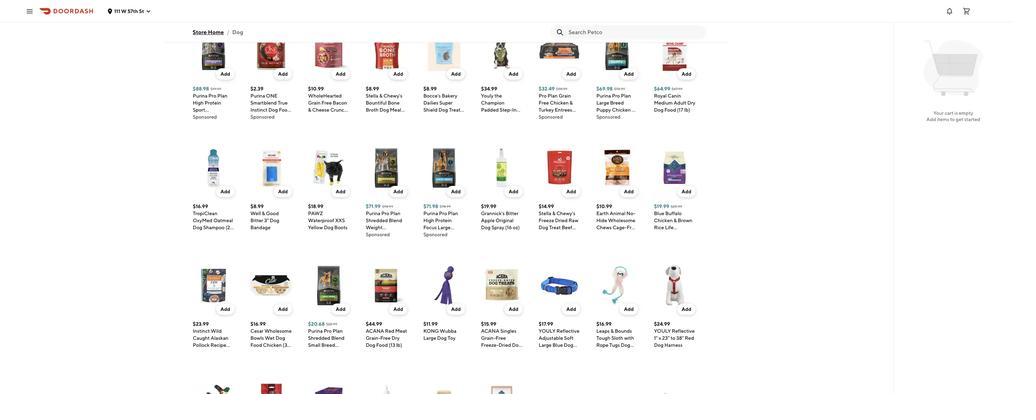 Task type: vqa. For each thing, say whether or not it's contained in the screenshot.
Meal at the top left of the page
yes



Task type: describe. For each thing, give the bounding box(es) containing it.
to for reflective
[[671, 336, 676, 341]]

is
[[955, 110, 959, 116]]

dog inside $16.99 tropiclean oxymed oatmeal dog shampoo (20 oz)
[[193, 225, 202, 231]]

to for is
[[951, 117, 956, 122]]

beef inside $14.99 stella & chewy's freeze dried raw dog treat beef heart (3 oz)
[[562, 225, 573, 231]]

bitter inside $19.99 grannick's bitter apple original dog spray (16 oz)
[[506, 211, 519, 217]]

lb) inside $64.99 $67.99 royal canin medium adult dry dog food (17 lb)
[[685, 107, 691, 113]]

$10.99 for $10.99
[[597, 204, 613, 210]]

oz) inside $8.99 bocce's bakery dailies super shield dog treats peanut butter and apple recipe (6 oz)
[[424, 128, 431, 134]]

$88.98
[[193, 86, 209, 92]]

$64.99
[[655, 86, 671, 92]]

oz) inside $14.99 stella & chewy's freeze dried raw dog treat beef heart (3 oz)
[[558, 232, 565, 238]]

12
[[549, 121, 554, 127]]

boots
[[335, 225, 348, 231]]

grannick's bitter apple original dog spray (16 oz) image
[[481, 147, 523, 189]]

dry inside $20.68 $22.99 purina pro plan shredded blend small breed chicken & rice formula dry dog food (6 lb)
[[328, 357, 336, 363]]

ct) inside $16.99 cesar wholesome bowls wet dog food chicken (3 oz x 6 ct)
[[264, 350, 270, 356]]

grain inside $10.99 wholehearted grain free bacon & cheese crunchy dog treats (20 oz)
[[308, 100, 321, 106]]

youly for 1"
[[655, 329, 671, 334]]

& inside $10.99 wholehearted grain free bacon & cheese crunchy dog treats (20 oz)
[[308, 107, 312, 113]]

oz) inside $15.99 acana singles grain-free freeze-dried dog treats duck and pear (3.25 oz)
[[505, 357, 512, 363]]

food inside $23.99 instinct wild caught alaskan pollock recipe raw dog food (2.7 lb)
[[214, 350, 226, 356]]

recipe inside $8.99 bocce's bakery dailies super shield dog treats peanut butter and apple recipe (6 oz)
[[438, 121, 454, 127]]

$71.99
[[366, 204, 381, 210]]

grannick's
[[481, 211, 505, 217]]

oz inside $16.99 cesar wholesome bowls wet dog food chicken (3 oz x 6 ct)
[[251, 350, 256, 356]]

acana for free
[[481, 329, 500, 334]]

food inside $64.99 $67.99 royal canin medium adult dry dog food (17 lb)
[[665, 107, 677, 113]]

purina for $71.98
[[424, 211, 438, 217]]

royal
[[655, 93, 667, 99]]

$18.99
[[308, 204, 324, 210]]

pro for blend
[[324, 329, 332, 334]]

dry inside $44.99 acana red meat grain-free dry dog food (13 lb)
[[392, 336, 400, 341]]

high
[[424, 218, 435, 224]]

padded
[[481, 107, 499, 113]]

23"
[[663, 336, 670, 341]]

chicken inside '$32.49 $38.99 pro plan grain free chicken & turkey entrees wet dog food (13 oz x 12 ct)'
[[550, 100, 569, 106]]

add for pawz waterproof xxs yellow dog boots
[[336, 189, 346, 195]]

lb) inside $71.98 $74.99 purina pro plan high protein focus large breed formula dry dog food (34 lb)
[[424, 246, 430, 252]]

formula inside $69.98 $72.99 purina pro plan large breed puppy chicken & rice formula dry food (34 lb)
[[608, 114, 626, 120]]

sponsored down the $71.99 $74.99
[[366, 232, 390, 238]]

wet inside '$32.49 $38.99 pro plan grain free chicken & turkey entrees wet dog food (13 oz x 12 ct)'
[[539, 114, 549, 120]]

your
[[934, 110, 944, 116]]

blue buffalo baby blue healthy growth formula large breed puppy dry food chicken & brown rice (24 lb) image
[[481, 383, 523, 395]]

add for acana red meat grain-free dry dog food (13 lb)
[[394, 307, 403, 313]]

youly the champion padded step-in medium olive dog harness (medium) image
[[481, 30, 523, 71]]

food inside $20.68 $22.99 purina pro plan shredded blend small breed chicken & rice formula dry dog food (6 lb)
[[308, 364, 320, 370]]

the
[[495, 93, 502, 99]]

$17.99 youly reflective adjustable soft large blue dog collar
[[539, 322, 580, 356]]

$8.99 for stella
[[366, 86, 379, 92]]

$91.99
[[211, 87, 221, 91]]

alaskan
[[211, 336, 229, 341]]

3"
[[264, 218, 269, 224]]

beef inside $8.99 stella & chewy's bountiful bone broth dog meal topper beef (16 oz)
[[383, 114, 393, 120]]

purina pro plan large breed puppy chicken & rice formula dry food (34 lb) image
[[597, 30, 638, 71]]

waterproof
[[308, 218, 334, 224]]

(34 for rice
[[609, 121, 617, 127]]

dog inside $18.99 pawz waterproof xxs yellow dog boots
[[324, 225, 334, 231]]

(3.25
[[493, 357, 504, 363]]

add for purina pro plan large breed puppy chicken & rice formula dry food (34 lb)
[[624, 71, 634, 77]]

rice inside $69.98 $72.99 purina pro plan large breed puppy chicken & rice formula dry food (34 lb)
[[597, 114, 607, 120]]

raw inside $23.99 instinct wild caught alaskan pollock recipe raw dog food (2.7 lb)
[[193, 350, 203, 356]]

chewy's for dried
[[557, 211, 576, 217]]

items
[[938, 117, 950, 122]]

& inside $16.99 leaps & bounds tough sloth with rope tugs dog toy
[[611, 329, 614, 334]]

$18.99 pawz waterproof xxs yellow dog boots
[[308, 204, 348, 231]]

add for royal canin medium adult dry dog food (17 lb)
[[682, 71, 692, 77]]

& inside $8.99 well & good bitter 3" dog bandage
[[262, 211, 265, 217]]

(13 for entrees
[[573, 114, 579, 120]]

add for youly reflective 1" x 23" to 38" red dog harness
[[682, 307, 692, 313]]

$71.99 $74.99
[[366, 204, 393, 210]]

(medium)
[[481, 128, 504, 134]]

everyyay mind your manners nylon xxl dog muzzle image
[[655, 383, 696, 395]]

harness for medium
[[492, 121, 510, 127]]

home
[[208, 29, 224, 36]]

sponsored for $2.39 purina one smartblend true instinct dog food with real turkey & venison (13 oz)
[[251, 114, 275, 120]]

purina pro plan shredded blend weight management chicken & rice formula dry dog food (34 lb) image
[[366, 147, 408, 189]]

meat
[[396, 329, 407, 334]]

recipe inside $23.99 instinct wild caught alaskan pollock recipe raw dog food (2.7 lb)
[[211, 343, 226, 349]]

blue buffalo chicken & brown rice life protection formula toy breed adult dry dog food (4 lb) image
[[655, 147, 696, 189]]

$20.68 $22.99 purina pro plan shredded blend small breed chicken & rice formula dry dog food (6 lb)
[[308, 322, 346, 370]]

$17.99
[[539, 322, 554, 327]]

$71.98
[[424, 204, 439, 210]]

skout's honor probiotic ear cleaner for dogs & cats (4 oz) image
[[366, 383, 408, 395]]

add for youly reflective adjustable soft large blue dog collar
[[567, 307, 577, 313]]

add for well & good bitter 3" dog bandage
[[278, 189, 288, 195]]

purina inside the '$2.39 purina one smartblend true instinct dog food with real turkey & venison (13 oz)'
[[251, 93, 265, 99]]

cesar
[[251, 329, 264, 334]]

free inside $10.99 wholehearted grain free bacon & cheese crunchy dog treats (20 oz)
[[322, 100, 332, 106]]

raw inside $14.99 stella & chewy's freeze dried raw dog treat beef heart (3 oz)
[[569, 218, 579, 224]]

free inside $15.99 acana singles grain-free freeze-dried dog treats duck and pear (3.25 oz)
[[496, 336, 506, 341]]

started
[[965, 117, 981, 122]]

large inside $17.99 youly reflective adjustable soft large blue dog collar
[[539, 343, 552, 349]]

oz) inside $16.99 tropiclean oxymed oatmeal dog shampoo (20 oz)
[[193, 232, 200, 238]]

chicken inside $69.98 $72.99 purina pro plan large breed puppy chicken & rice formula dry food (34 lb)
[[612, 107, 631, 113]]

pawz waterproof xxs yellow dog boots image
[[308, 147, 350, 189]]

$11.99 kong wubba large dog toy
[[424, 322, 457, 341]]

free inside '$32.49 $38.99 pro plan grain free chicken & turkey entrees wet dog food (13 oz x 12 ct)'
[[539, 100, 549, 106]]

pro inside '$32.49 $38.99 pro plan grain free chicken & turkey entrees wet dog food (13 oz x 12 ct)'
[[539, 93, 547, 99]]

lb) inside $23.99 instinct wild caught alaskan pollock recipe raw dog food (2.7 lb)
[[202, 357, 208, 363]]

rice inside $20.68 $22.99 purina pro plan shredded blend small breed chicken & rice formula dry dog food (6 lb)
[[332, 350, 342, 356]]

dog inside the '$2.39 purina one smartblend true instinct dog food with real turkey & venison (13 oz)'
[[269, 107, 278, 113]]

freeze-
[[481, 343, 499, 349]]

bakery
[[442, 93, 458, 99]]

add for purina pro plan high protein focus large breed formula dry dog food (34 lb)
[[451, 189, 461, 195]]

(6 inside $8.99 bocce's bakery dailies super shield dog treats peanut butter and apple recipe (6 oz)
[[455, 121, 460, 127]]

111 w 57th st
[[114, 8, 144, 14]]

& inside the '$2.39 purina one smartblend true instinct dog food with real turkey & venison (13 oz)'
[[289, 114, 292, 120]]

breed inside $69.98 $72.99 purina pro plan large breed puppy chicken & rice formula dry food (34 lb)
[[611, 100, 624, 106]]

sponsored for $32.49 $38.99 pro plan grain free chicken & turkey entrees wet dog food (13 oz x 12 ct)
[[539, 114, 563, 120]]

shampoo
[[203, 225, 225, 231]]

add for tropiclean oxymed oatmeal dog shampoo (20 oz)
[[221, 189, 230, 195]]

(3 inside $14.99 stella & chewy's freeze dried raw dog treat beef heart (3 oz)
[[553, 232, 557, 238]]

xxs
[[335, 218, 345, 224]]

get
[[957, 117, 964, 122]]

bacon
[[333, 100, 347, 106]]

youly reflective 1" x 23" to 38" red dog harness image
[[655, 265, 696, 307]]

Search Petco search field
[[569, 29, 701, 36]]

cart
[[945, 110, 954, 116]]

(2.7
[[193, 357, 201, 363]]

dog inside $8.99 bocce's bakery dailies super shield dog treats peanut butter and apple recipe (6 oz)
[[439, 107, 448, 113]]

freeze
[[539, 218, 555, 224]]

/
[[227, 29, 230, 36]]

singles
[[501, 329, 517, 334]]

rope
[[597, 343, 609, 349]]

add for leaps & bounds tough sloth with rope tugs dog toy
[[624, 307, 634, 313]]

$19.99 for $19.99 $25.99
[[655, 204, 670, 210]]

oz) inside $10.99 wholehearted grain free bacon & cheese crunchy dog treats (20 oz)
[[342, 114, 349, 120]]

dog inside $16.99 cesar wholesome bowls wet dog food chicken (3 oz x 6 ct)
[[276, 336, 285, 341]]

$11.99
[[424, 322, 438, 327]]

$16.99 for leaps
[[597, 322, 612, 327]]

dog inside $44.99 acana red meat grain-free dry dog food (13 lb)
[[366, 343, 376, 349]]

dog inside $34.99 youly the champion padded step-in medium olive dog harness (medium)
[[481, 121, 491, 127]]

tropiclean
[[193, 211, 218, 217]]

$74.99 for $71.98
[[440, 205, 451, 209]]

cheese
[[312, 107, 330, 113]]

$25.99
[[671, 205, 683, 209]]

oz) inside $8.99 stella & chewy's bountiful bone broth dog meal topper beef (16 oz)
[[366, 121, 373, 127]]

grain- inside $44.99 acana red meat grain-free dry dog food (13 lb)
[[366, 336, 381, 341]]

pro for protein
[[439, 211, 447, 217]]

champion
[[481, 100, 505, 106]]

x inside $24.99 youly reflective 1" x 23" to 38" red dog harness
[[659, 336, 662, 341]]

dog inside $11.99 kong wubba large dog toy
[[438, 336, 447, 341]]

add for cesar wholesome bowls wet dog food chicken (3 oz x 6 ct)
[[278, 307, 288, 313]]

x inside $16.99 cesar wholesome bowls wet dog food chicken (3 oz x 6 ct)
[[257, 350, 259, 356]]

dog inside '$32.49 $38.99 pro plan grain free chicken & turkey entrees wet dog food (13 oz x 12 ct)'
[[550, 114, 559, 120]]

add for grannick's bitter apple original dog spray (16 oz)
[[509, 189, 519, 195]]

oz) inside the '$2.39 purina one smartblend true instinct dog food with real turkey & venison (13 oz)'
[[277, 121, 284, 127]]

$72.99
[[615, 87, 626, 91]]

food inside $16.99 cesar wholesome bowls wet dog food chicken (3 oz x 6 ct)
[[251, 343, 262, 349]]

& inside '$32.49 $38.99 pro plan grain free chicken & turkey entrees wet dog food (13 oz x 12 ct)'
[[570, 100, 573, 106]]

your cart is empty add items to get started
[[927, 110, 981, 122]]

$24.99
[[655, 322, 671, 327]]

collar
[[539, 350, 553, 356]]

bounds
[[615, 329, 632, 334]]

real
[[261, 114, 272, 120]]

apple inside $19.99 grannick's bitter apple original dog spray (16 oz)
[[481, 218, 495, 224]]

dog inside $17.99 youly reflective adjustable soft large blue dog collar
[[564, 343, 574, 349]]

formula inside $20.68 $22.99 purina pro plan shredded blend small breed chicken & rice formula dry dog food (6 lb)
[[308, 357, 327, 363]]

kong wubba large dog toy image
[[424, 265, 465, 307]]

$15.99 acana singles grain-free freeze-dried dog treats duck and pear (3.25 oz)
[[481, 322, 522, 363]]

add for pro plan grain free chicken & turkey entrees wet dog food (13 oz x 12 ct)
[[567, 71, 577, 77]]

food inside $71.98 $74.99 purina pro plan high protein focus large breed formula dry dog food (34 lb)
[[443, 239, 455, 245]]

$32.49 $38.99 pro plan grain free chicken & turkey entrees wet dog food (13 oz x 12 ct)
[[539, 86, 579, 127]]

store
[[193, 29, 207, 36]]

instinct inside $23.99 instinct wild caught alaskan pollock recipe raw dog food (2.7 lb)
[[193, 329, 210, 334]]

free inside $44.99 acana red meat grain-free dry dog food (13 lb)
[[381, 336, 391, 341]]

lb) inside $20.68 $22.99 purina pro plan shredded blend small breed chicken & rice formula dry dog food (6 lb)
[[327, 364, 333, 370]]

$23.99 instinct wild caught alaskan pollock recipe raw dog food (2.7 lb)
[[193, 322, 229, 363]]

spray
[[492, 225, 505, 231]]

plan for protein
[[448, 211, 458, 217]]

$74.99 for $71.99
[[382, 205, 393, 209]]

$16.99 for cesar
[[251, 322, 266, 327]]

stella for stella & chewy's freeze dried raw dog treat beef heart (3 oz)
[[539, 211, 552, 217]]

ct) inside '$32.49 $38.99 pro plan grain free chicken & turkey entrees wet dog food (13 oz x 12 ct)'
[[554, 121, 561, 127]]

food inside the '$2.39 purina one smartblend true instinct dog food with real turkey & venison (13 oz)'
[[279, 107, 291, 113]]

acana red meat grain-free dry dog food (13 lb) image
[[366, 265, 408, 307]]

$34.99
[[481, 86, 498, 92]]

butter
[[441, 114, 455, 120]]

true
[[278, 100, 288, 106]]

notification bell image
[[946, 7, 955, 15]]

kong pet stix large assorted dog toy image
[[193, 383, 235, 395]]

tough
[[597, 336, 611, 341]]

dog inside $8.99 well & good bitter 3" dog bandage
[[270, 218, 280, 224]]

dog inside $19.99 grannick's bitter apple original dog spray (16 oz)
[[481, 225, 491, 231]]

youly for adjustable
[[539, 329, 556, 334]]

food inside $69.98 $72.99 purina pro plan large breed puppy chicken & rice formula dry food (34 lb)
[[597, 121, 608, 127]]

so phresh earth conscious dog waste bags (120 ct) image
[[424, 383, 465, 395]]

crunchy
[[331, 107, 350, 113]]

add for acana singles grain-free freeze-dried dog treats duck and pear (3.25 oz)
[[509, 307, 519, 313]]

one
[[266, 93, 278, 99]]

(16 inside $8.99 stella & chewy's bountiful bone broth dog meal topper beef (16 oz)
[[394, 114, 401, 120]]

$14.99
[[539, 204, 554, 210]]

reflective for 38"
[[672, 329, 695, 334]]

sloth
[[612, 336, 624, 341]]

chicken inside $16.99 cesar wholesome bowls wet dog food chicken (3 oz x 6 ct)
[[263, 343, 282, 349]]

pawz
[[308, 211, 323, 217]]

$2.39
[[251, 86, 264, 92]]

small
[[308, 343, 321, 349]]

pollock
[[193, 343, 210, 349]]

with inside $16.99 leaps & bounds tough sloth with rope tugs dog toy
[[625, 336, 634, 341]]

breed inside $20.68 $22.99 purina pro plan shredded blend small breed chicken & rice formula dry dog food (6 lb)
[[322, 343, 335, 349]]

(34 for formula
[[456, 239, 463, 245]]

stella & chewy's bountiful bone broth dog meal topper beef (16 oz) image
[[366, 30, 408, 71]]



Task type: locate. For each thing, give the bounding box(es) containing it.
leaps
[[597, 329, 610, 334]]

pear
[[481, 357, 492, 363]]

well & good bitter 3" dog bandage image
[[251, 147, 292, 189]]

purina inside $71.98 $74.99 purina pro plan high protein focus large breed formula dry dog food (34 lb)
[[424, 211, 438, 217]]

0 horizontal spatial (34
[[456, 239, 463, 245]]

& inside $20.68 $22.99 purina pro plan shredded blend small breed chicken & rice formula dry dog food (6 lb)
[[328, 350, 331, 356]]

2 horizontal spatial breed
[[611, 100, 624, 106]]

wholesome
[[265, 329, 292, 334]]

0 vertical spatial (3
[[553, 232, 557, 238]]

to inside $24.99 youly reflective 1" x 23" to 38" red dog harness
[[671, 336, 676, 341]]

caught
[[193, 336, 210, 341]]

food down true
[[279, 107, 291, 113]]

grain- down "$44.99"
[[366, 336, 381, 341]]

2 horizontal spatial $8.99
[[424, 86, 437, 92]]

chicken down the small
[[308, 350, 327, 356]]

(13 for real
[[270, 121, 276, 127]]

$20.68
[[308, 322, 325, 327]]

(6 inside $20.68 $22.99 purina pro plan shredded blend small breed chicken & rice formula dry dog food (6 lb)
[[321, 364, 326, 370]]

1 horizontal spatial harness
[[665, 343, 683, 349]]

pro for breed
[[612, 93, 620, 99]]

1 vertical spatial to
[[671, 336, 676, 341]]

stella down $14.99
[[539, 211, 552, 217]]

large inside $11.99 kong wubba large dog toy
[[424, 336, 437, 341]]

$15.99
[[481, 322, 497, 327]]

1 horizontal spatial $19.99
[[655, 204, 670, 210]]

dog inside $23.99 instinct wild caught alaskan pollock recipe raw dog food (2.7 lb)
[[204, 350, 213, 356]]

1 vertical spatial (3
[[283, 343, 287, 349]]

medium down royal
[[655, 100, 673, 106]]

canin
[[668, 93, 682, 99]]

0 vertical spatial toy
[[448, 336, 456, 341]]

1 vertical spatial grain
[[308, 100, 321, 106]]

$69.98
[[597, 86, 613, 92]]

0 vertical spatial formula
[[608, 114, 626, 120]]

raw up (2.7
[[193, 350, 203, 356]]

cesar wholesome bowls wet dog food chicken (3 oz x 6 ct) image
[[251, 265, 292, 307]]

2 vertical spatial formula
[[308, 357, 327, 363]]

(34 inside $69.98 $72.99 purina pro plan large breed puppy chicken & rice formula dry food (34 lb)
[[609, 121, 617, 127]]

stella & chewy's freeze dried raw dog treat beef heart (3 oz) image
[[539, 147, 581, 189]]

chicken inside $20.68 $22.99 purina pro plan shredded blend small breed chicken & rice formula dry dog food (6 lb)
[[308, 350, 327, 356]]

(3 down wholesome
[[283, 343, 287, 349]]

2 grain- from the left
[[481, 336, 496, 341]]

0 horizontal spatial recipe
[[211, 343, 226, 349]]

0 vertical spatial to
[[951, 117, 956, 122]]

0 vertical spatial x
[[545, 121, 548, 127]]

$16.99 leaps & bounds tough sloth with rope tugs dog toy
[[597, 322, 634, 356]]

1 $19.99 from the left
[[481, 204, 497, 210]]

1 $74.99 from the left
[[382, 205, 393, 209]]

ct)
[[554, 121, 561, 127], [264, 350, 270, 356]]

pro down $22.99
[[324, 329, 332, 334]]

0 vertical spatial rice
[[597, 114, 607, 120]]

$19.99 for $19.99 grannick's bitter apple original dog spray (16 oz)
[[481, 204, 497, 210]]

blue
[[553, 343, 563, 349]]

$16.99 tropiclean oxymed oatmeal dog shampoo (20 oz)
[[193, 204, 234, 238]]

turkey up 12
[[539, 107, 554, 113]]

apple down grannick's
[[481, 218, 495, 224]]

1 horizontal spatial oz
[[539, 121, 544, 127]]

breed down focus on the bottom left of page
[[424, 232, 437, 238]]

0 vertical spatial medium
[[655, 100, 673, 106]]

royal canin medium adult dry dog food (17 lb) image
[[655, 30, 696, 71]]

breed inside $71.98 $74.99 purina pro plan high protein focus large breed formula dry dog food (34 lb)
[[424, 232, 437, 238]]

wholehearted
[[308, 93, 342, 99]]

38"
[[677, 336, 684, 341]]

apple down peanut
[[424, 121, 437, 127]]

bone
[[388, 100, 400, 106]]

oz left 12
[[539, 121, 544, 127]]

sponsored down focus on the bottom left of page
[[424, 232, 448, 238]]

lb) inside $69.98 $72.99 purina pro plan large breed puppy chicken & rice formula dry food (34 lb)
[[618, 121, 624, 127]]

food down bowls
[[251, 343, 262, 349]]

1 horizontal spatial rice
[[597, 114, 607, 120]]

$74.99 inside $71.98 $74.99 purina pro plan high protein focus large breed formula dry dog food (34 lb)
[[440, 205, 451, 209]]

0 horizontal spatial (20
[[226, 225, 234, 231]]

chicken up entrees on the top
[[550, 100, 569, 106]]

purina
[[251, 93, 265, 99], [597, 93, 611, 99], [424, 211, 438, 217], [308, 329, 323, 334]]

$10.99 wholehearted grain free bacon & cheese crunchy dog treats (20 oz)
[[308, 86, 350, 120]]

$8.99 for bocce's
[[424, 86, 437, 92]]

(6 up 'wellness pet food bowl boosters simply shreds wet dog food variety pack (2.8 oz x 12 ct)' 'image'
[[321, 364, 326, 370]]

acana inside $15.99 acana singles grain-free freeze-dried dog treats duck and pear (3.25 oz)
[[481, 329, 500, 334]]

0 vertical spatial bitter
[[506, 211, 519, 217]]

(13 inside '$32.49 $38.99 pro plan grain free chicken & turkey entrees wet dog food (13 oz x 12 ct)'
[[573, 114, 579, 120]]

1 vertical spatial red
[[685, 336, 695, 341]]

bocce's
[[424, 93, 441, 99]]

$74.99 up protein
[[440, 205, 451, 209]]

formula down protein
[[438, 232, 457, 238]]

0 horizontal spatial medium
[[481, 114, 500, 120]]

& up sloth
[[611, 329, 614, 334]]

1 horizontal spatial youly
[[655, 329, 671, 334]]

1 horizontal spatial wet
[[539, 114, 549, 120]]

youly down $17.99
[[539, 329, 556, 334]]

0 horizontal spatial $74.99
[[382, 205, 393, 209]]

add
[[221, 71, 230, 77], [278, 71, 288, 77], [336, 71, 346, 77], [394, 71, 403, 77], [451, 71, 461, 77], [509, 71, 519, 77], [567, 71, 577, 77], [624, 71, 634, 77], [682, 71, 692, 77], [927, 117, 937, 122], [221, 189, 230, 195], [278, 189, 288, 195], [336, 189, 346, 195], [394, 189, 403, 195], [451, 189, 461, 195], [509, 189, 519, 195], [567, 189, 577, 195], [624, 189, 634, 195], [682, 189, 692, 195], [221, 307, 230, 313], [278, 307, 288, 313], [336, 307, 346, 313], [394, 307, 403, 313], [451, 307, 461, 313], [509, 307, 519, 313], [567, 307, 577, 313], [624, 307, 634, 313], [682, 307, 692, 313]]

and right duck
[[509, 350, 517, 356]]

oz) down duck
[[505, 357, 512, 363]]

large up "puppy"
[[597, 100, 610, 106]]

apple inside $8.99 bocce's bakery dailies super shield dog treats peanut butter and apple recipe (6 oz)
[[424, 121, 437, 127]]

purina one smartblend true instinct dog food with real turkey & venison (13 oz) image
[[251, 30, 292, 71]]

dog inside $15.99 acana singles grain-free freeze-dried dog treats duck and pear (3.25 oz)
[[512, 343, 522, 349]]

youly reflective adjustable soft large blue dog collar image
[[539, 265, 581, 307]]

pro up protein
[[439, 211, 447, 217]]

free down "$44.99"
[[381, 336, 391, 341]]

bowls
[[251, 336, 264, 341]]

sponsored down "puppy"
[[597, 114, 621, 120]]

1 youly from the left
[[539, 329, 556, 334]]

$19.99 $25.99
[[655, 204, 683, 210]]

kong
[[424, 329, 439, 334]]

1 horizontal spatial (13
[[389, 343, 396, 349]]

dog inside $24.99 youly reflective 1" x 23" to 38" red dog harness
[[655, 343, 664, 349]]

1 vertical spatial raw
[[193, 350, 203, 356]]

venison
[[251, 121, 269, 127]]

lb)
[[685, 107, 691, 113], [618, 121, 624, 127], [424, 246, 430, 252], [396, 343, 402, 349], [202, 357, 208, 363], [327, 364, 333, 370]]

leaps & bounds tough sloth with rope tugs dog toy image
[[597, 265, 638, 307]]

medium
[[655, 100, 673, 106], [481, 114, 500, 120]]

1 horizontal spatial treats
[[449, 107, 463, 113]]

add for wholehearted grain free bacon & cheese crunchy dog treats (20 oz)
[[336, 71, 346, 77]]

step-
[[500, 107, 513, 113]]

stella for stella & chewy's bountiful bone broth dog meal topper beef (16 oz)
[[366, 93, 379, 99]]

x left 6
[[257, 350, 259, 356]]

pro
[[539, 93, 547, 99], [612, 93, 620, 99], [439, 211, 447, 217], [324, 329, 332, 334]]

plan inside '$32.49 $38.99 pro plan grain free chicken & turkey entrees wet dog food (13 oz x 12 ct)'
[[548, 93, 558, 99]]

x
[[545, 121, 548, 127], [659, 336, 662, 341], [257, 350, 259, 356]]

and for oz)
[[509, 350, 517, 356]]

$8.99 for well
[[251, 204, 264, 210]]

& up the 3"
[[262, 211, 265, 217]]

reflective up 38"
[[672, 329, 695, 334]]

pro down $32.49
[[539, 93, 547, 99]]

0 horizontal spatial toy
[[448, 336, 456, 341]]

wet down wholesome
[[265, 336, 275, 341]]

1 horizontal spatial with
[[625, 336, 634, 341]]

$32.49
[[539, 86, 555, 92]]

food down "puppy"
[[597, 121, 608, 127]]

(20 down the oatmeal
[[226, 225, 234, 231]]

oz) right the venison
[[277, 121, 284, 127]]

red right 38"
[[685, 336, 695, 341]]

chewy's up treat
[[557, 211, 576, 217]]

stella up bountiful
[[366, 93, 379, 99]]

harness for 38"
[[665, 343, 683, 349]]

yellow
[[308, 225, 323, 231]]

x left 12
[[545, 121, 548, 127]]

(16 inside $19.99 grannick's bitter apple original dog spray (16 oz)
[[506, 225, 512, 231]]

$23.99
[[193, 322, 209, 327]]

plan down $72.99
[[621, 93, 631, 99]]

chewy's inside $14.99 stella & chewy's freeze dried raw dog treat beef heart (3 oz)
[[557, 211, 576, 217]]

purina for $20.68
[[308, 329, 323, 334]]

57th
[[128, 8, 138, 14]]

x right 1"
[[659, 336, 662, 341]]

turkey right real
[[273, 114, 288, 120]]

acana singles grain-free freeze-dried dog treats duck and pear (3.25 oz) image
[[481, 265, 523, 307]]

0 horizontal spatial breed
[[322, 343, 335, 349]]

and inside $8.99 bocce's bakery dailies super shield dog treats peanut butter and apple recipe (6 oz)
[[456, 114, 465, 120]]

grain down $38.99
[[559, 93, 572, 99]]

add for youly the champion padded step-in medium olive dog harness (medium)
[[509, 71, 519, 77]]

$88.98 $91.99
[[193, 86, 221, 92]]

0 horizontal spatial reflective
[[557, 329, 580, 334]]

0 horizontal spatial red
[[385, 329, 395, 334]]

oz) inside $19.99 grannick's bitter apple original dog spray (16 oz)
[[513, 225, 520, 231]]

0 horizontal spatial harness
[[492, 121, 510, 127]]

& up freeze
[[553, 211, 556, 217]]

1 vertical spatial (20
[[226, 225, 234, 231]]

$19.99 inside $19.99 grannick's bitter apple original dog spray (16 oz)
[[481, 204, 497, 210]]

food down alaskan at the bottom left of the page
[[214, 350, 226, 356]]

1 vertical spatial stella
[[539, 211, 552, 217]]

chewy's up bone
[[384, 93, 403, 99]]

purina inside $20.68 $22.99 purina pro plan shredded blend small breed chicken & rice formula dry dog food (6 lb)
[[308, 329, 323, 334]]

1 horizontal spatial (3
[[553, 232, 557, 238]]

1 horizontal spatial x
[[545, 121, 548, 127]]

$69.98 $72.99 purina pro plan large breed puppy chicken & rice formula dry food (34 lb)
[[597, 86, 635, 127]]

bocce's bakery dailies super shield dog treats peanut butter and apple recipe (6 oz) image
[[424, 30, 465, 71]]

0 items, open order cart image
[[963, 7, 971, 15]]

bitter up original
[[506, 211, 519, 217]]

$44.99 acana red meat grain-free dry dog food (13 lb)
[[366, 322, 407, 349]]

0 vertical spatial ct)
[[554, 121, 561, 127]]

food inside $44.99 acana red meat grain-free dry dog food (13 lb)
[[377, 343, 388, 349]]

and right butter on the top left of the page
[[456, 114, 465, 120]]

1 vertical spatial (6
[[321, 364, 326, 370]]

red inside $24.99 youly reflective 1" x 23" to 38" red dog harness
[[685, 336, 695, 341]]

$14.99 stella & chewy's freeze dried raw dog treat beef heart (3 oz)
[[539, 204, 579, 238]]

dry inside $71.98 $74.99 purina pro plan high protein focus large breed formula dry dog food (34 lb)
[[424, 239, 432, 245]]

dried up treat
[[556, 218, 568, 224]]

0 horizontal spatial and
[[456, 114, 465, 120]]

empty retail cart image
[[921, 35, 987, 102]]

0 vertical spatial beef
[[383, 114, 393, 120]]

$74.99 right $71.99 on the bottom
[[382, 205, 393, 209]]

dog inside $14.99 stella & chewy's freeze dried raw dog treat beef heart (3 oz)
[[539, 225, 549, 231]]

toy inside $16.99 leaps & bounds tough sloth with rope tugs dog toy
[[597, 350, 605, 356]]

chewy's
[[384, 93, 403, 99], [557, 211, 576, 217]]

plan inside $71.98 $74.99 purina pro plan high protein focus large breed formula dry dog food (34 lb)
[[448, 211, 458, 217]]

food
[[279, 107, 291, 113], [665, 107, 677, 113], [560, 114, 572, 120], [597, 121, 608, 127], [443, 239, 455, 245], [251, 343, 262, 349], [377, 343, 388, 349], [214, 350, 226, 356], [308, 364, 320, 370]]

large down protein
[[438, 225, 451, 231]]

youly inside $17.99 youly reflective adjustable soft large blue dog collar
[[539, 329, 556, 334]]

1 horizontal spatial dried
[[556, 218, 568, 224]]

and for (6
[[456, 114, 465, 120]]

large inside $71.98 $74.99 purina pro plan high protein focus large breed formula dry dog food (34 lb)
[[438, 225, 451, 231]]

pro inside $71.98 $74.99 purina pro plan high protein focus large breed formula dry dog food (34 lb)
[[439, 211, 447, 217]]

food down entrees on the top
[[560, 114, 572, 120]]

$10.99 for $10.99 wholehearted grain free bacon & cheese crunchy dog treats (20 oz)
[[308, 86, 324, 92]]

0 horizontal spatial instinct
[[193, 329, 210, 334]]

grain inside '$32.49 $38.99 pro plan grain free chicken & turkey entrees wet dog food (13 oz x 12 ct)'
[[559, 93, 572, 99]]

acana
[[366, 329, 384, 334], [481, 329, 500, 334]]

1 horizontal spatial breed
[[424, 232, 437, 238]]

add for purina pro plan shredded blend small breed chicken & rice formula dry dog food (6 lb)
[[336, 307, 346, 313]]

free down wholehearted
[[322, 100, 332, 106]]

store home / dog
[[193, 29, 244, 36]]

chewy's for bone
[[384, 93, 403, 99]]

$44.99
[[366, 322, 382, 327]]

oz left 6
[[251, 350, 256, 356]]

1 horizontal spatial $74.99
[[440, 205, 451, 209]]

(3
[[553, 232, 557, 238], [283, 343, 287, 349]]

dog inside $20.68 $22.99 purina pro plan shredded blend small breed chicken & rice formula dry dog food (6 lb)
[[337, 357, 346, 363]]

$8.99 up 'well' on the bottom left of the page
[[251, 204, 264, 210]]

sponsored down $88.98 $91.99
[[193, 114, 217, 120]]

0 horizontal spatial rice
[[332, 350, 342, 356]]

add inside the your cart is empty add items to get started
[[927, 117, 937, 122]]

0 horizontal spatial $10.99
[[308, 86, 324, 92]]

meal
[[390, 107, 402, 113]]

and inside $15.99 acana singles grain-free freeze-dried dog treats duck and pear (3.25 oz)
[[509, 350, 517, 356]]

0 horizontal spatial (3
[[283, 343, 287, 349]]

with
[[251, 114, 260, 120], [625, 336, 634, 341]]

1 vertical spatial toy
[[597, 350, 605, 356]]

(13 inside $44.99 acana red meat grain-free dry dog food (13 lb)
[[389, 343, 396, 349]]

shield
[[424, 107, 438, 113]]

turkey inside the '$2.39 purina one smartblend true instinct dog food with real turkey & venison (13 oz)'
[[273, 114, 288, 120]]

(3 inside $16.99 cesar wholesome bowls wet dog food chicken (3 oz x 6 ct)
[[283, 343, 287, 349]]

(13
[[573, 114, 579, 120], [270, 121, 276, 127], [389, 343, 396, 349]]

2 reflective from the left
[[672, 329, 695, 334]]

puppy
[[597, 107, 612, 113]]

wet inside $16.99 cesar wholesome bowls wet dog food chicken (3 oz x 6 ct)
[[265, 336, 275, 341]]

2 vertical spatial breed
[[322, 343, 335, 349]]

$2.39 purina one smartblend true instinct dog food with real turkey & venison (13 oz)
[[251, 86, 292, 127]]

purina for $69.98
[[597, 93, 611, 99]]

raw
[[569, 218, 579, 224], [193, 350, 203, 356]]

$34.99 youly the champion padded step-in medium olive dog harness (medium)
[[481, 86, 517, 134]]

shredded
[[308, 336, 330, 341]]

$16.99 inside $16.99 tropiclean oxymed oatmeal dog shampoo (20 oz)
[[193, 204, 208, 210]]

toy down the rope
[[597, 350, 605, 356]]

2 youly from the left
[[655, 329, 671, 334]]

wubba
[[440, 329, 457, 334]]

food down "$44.99"
[[377, 343, 388, 349]]

1 vertical spatial ct)
[[264, 350, 270, 356]]

dried inside $14.99 stella & chewy's freeze dried raw dog treat beef heart (3 oz)
[[556, 218, 568, 224]]

free down singles
[[496, 336, 506, 341]]

youly down '$24.99'
[[655, 329, 671, 334]]

large inside $69.98 $72.99 purina pro plan large breed puppy chicken & rice formula dry food (34 lb)
[[597, 100, 610, 106]]

& right real
[[289, 114, 292, 120]]

open menu image
[[25, 7, 34, 15]]

0 vertical spatial wet
[[539, 114, 549, 120]]

1 horizontal spatial $16.99
[[251, 322, 266, 327]]

wholehearted grain free bacon & cheese crunchy dog treats (20 oz) image
[[308, 30, 350, 71]]

0 vertical spatial (16
[[394, 114, 401, 120]]

formula down "puppy"
[[608, 114, 626, 120]]

1 horizontal spatial reflective
[[672, 329, 695, 334]]

purina pro plan shredded blend small breed chicken & rice formula dry dog food (6 lb) image
[[308, 265, 350, 307]]

0 horizontal spatial (13
[[270, 121, 276, 127]]

0 vertical spatial apple
[[424, 121, 437, 127]]

1 horizontal spatial recipe
[[438, 121, 454, 127]]

(13 inside the '$2.39 purina one smartblend true instinct dog food with real turkey & venison (13 oz)'
[[270, 121, 276, 127]]

2 $19.99 from the left
[[655, 204, 670, 210]]

& inside $69.98 $72.99 purina pro plan large breed puppy chicken & rice formula dry food (34 lb)
[[632, 107, 635, 113]]

instinct inside the '$2.39 purina one smartblend true instinct dog food with real turkey & venison (13 oz)'
[[251, 107, 268, 113]]

1 reflective from the left
[[557, 329, 580, 334]]

1 grain- from the left
[[366, 336, 381, 341]]

plan inside $69.98 $72.99 purina pro plan large breed puppy chicken & rice formula dry food (34 lb)
[[621, 93, 631, 99]]

dry inside $69.98 $72.99 purina pro plan large breed puppy chicken & rice formula dry food (34 lb)
[[627, 114, 635, 120]]

free down $32.49
[[539, 100, 549, 106]]

wet up 12
[[539, 114, 549, 120]]

good lovin' 95% collagen beef braid 5" dog chews (3 ct) image
[[251, 383, 292, 395]]

broth
[[366, 107, 379, 113]]

0 horizontal spatial to
[[671, 336, 676, 341]]

$8.99 up bocce's
[[424, 86, 437, 92]]

add for purina one smartblend true instinct dog food with real turkey & venison (13 oz)
[[278, 71, 288, 77]]

0 horizontal spatial bitter
[[251, 218, 263, 224]]

add for kong wubba large dog toy
[[451, 307, 461, 313]]

(20
[[333, 114, 341, 120], [226, 225, 234, 231]]

instinct up caught
[[193, 329, 210, 334]]

add for stella & chewy's freeze dried raw dog treat beef heart (3 oz)
[[567, 189, 577, 195]]

turkey
[[539, 107, 554, 113], [273, 114, 288, 120]]

grain- up freeze-
[[481, 336, 496, 341]]

$16.99 inside $16.99 cesar wholesome bowls wet dog food chicken (3 oz x 6 ct)
[[251, 322, 266, 327]]

0 vertical spatial treats
[[449, 107, 463, 113]]

store home link
[[193, 25, 224, 40]]

treats inside $8.99 bocce's bakery dailies super shield dog treats peanut butter and apple recipe (6 oz)
[[449, 107, 463, 113]]

treats down the cheese
[[319, 114, 333, 120]]

$71.98 $74.99 purina pro plan high protein focus large breed formula dry dog food (34 lb)
[[424, 204, 463, 252]]

grain- inside $15.99 acana singles grain-free freeze-dried dog treats duck and pear (3.25 oz)
[[481, 336, 496, 341]]

0 horizontal spatial acana
[[366, 329, 384, 334]]

1 vertical spatial and
[[509, 350, 517, 356]]

tropiclean oxymed oatmeal dog shampoo (20 oz) image
[[193, 147, 235, 189]]

formula down the small
[[308, 357, 327, 363]]

sponsored for $69.98 $72.99 purina pro plan large breed puppy chicken & rice formula dry food (34 lb)
[[597, 114, 621, 120]]

turkey inside '$32.49 $38.99 pro plan grain free chicken & turkey entrees wet dog food (13 oz x 12 ct)'
[[539, 107, 554, 113]]

reflective up soft on the right bottom of page
[[557, 329, 580, 334]]

youly
[[539, 329, 556, 334], [655, 329, 671, 334]]

0 horizontal spatial stella
[[366, 93, 379, 99]]

grain
[[559, 93, 572, 99], [308, 100, 321, 106]]

well
[[251, 211, 261, 217]]

breed down "shredded"
[[322, 343, 335, 349]]

0 horizontal spatial grain
[[308, 100, 321, 106]]

purina pro plan high protein focus large breed formula dry dog food (34 lb) image
[[424, 147, 465, 189]]

plan up blend
[[333, 329, 343, 334]]

1 vertical spatial apple
[[481, 218, 495, 224]]

$19.99 left $25.99
[[655, 204, 670, 210]]

0 vertical spatial raw
[[569, 218, 579, 224]]

$16.99 inside $16.99 leaps & bounds tough sloth with rope tugs dog toy
[[597, 322, 612, 327]]

2 vertical spatial (13
[[389, 343, 396, 349]]

with up the venison
[[251, 114, 260, 120]]

instinct wild caught alaskan pollock recipe raw dog food (2.7 lb) image
[[193, 265, 235, 307]]

$19.99 up grannick's
[[481, 204, 497, 210]]

large down "kong"
[[424, 336, 437, 341]]

raw right freeze
[[569, 218, 579, 224]]

$16.99 for tropiclean
[[193, 204, 208, 210]]

1 vertical spatial beef
[[562, 225, 573, 231]]

&
[[380, 93, 383, 99], [570, 100, 573, 106], [308, 107, 312, 113], [632, 107, 635, 113], [289, 114, 292, 120], [262, 211, 265, 217], [553, 211, 556, 217], [611, 329, 614, 334], [328, 350, 331, 356]]

1 vertical spatial $10.99
[[597, 204, 613, 210]]

1 horizontal spatial apple
[[481, 218, 495, 224]]

$8.99 inside $8.99 bocce's bakery dailies super shield dog treats peanut butter and apple recipe (6 oz)
[[424, 86, 437, 92]]

0 horizontal spatial x
[[257, 350, 259, 356]]

red inside $44.99 acana red meat grain-free dry dog food (13 lb)
[[385, 329, 395, 334]]

rice down blend
[[332, 350, 342, 356]]

$8.99 bocce's bakery dailies super shield dog treats peanut butter and apple recipe (6 oz)
[[424, 86, 465, 134]]

0 horizontal spatial $19.99
[[481, 204, 497, 210]]

earth animal no-hide wholesome chews cage-free chicken small natural rawhide alternative for dog (2.4 oz) image
[[597, 147, 638, 189]]

$19.99 grannick's bitter apple original dog spray (16 oz)
[[481, 204, 520, 231]]

plan for breed
[[621, 93, 631, 99]]

sponsored for $71.98 $74.99 purina pro plan high protein focus large breed formula dry dog food (34 lb)
[[424, 232, 448, 238]]

recipe
[[438, 121, 454, 127], [211, 343, 226, 349]]

1 vertical spatial bitter
[[251, 218, 263, 224]]

0 vertical spatial and
[[456, 114, 465, 120]]

add for stella & chewy's bountiful bone broth dog meal topper beef (16 oz)
[[394, 71, 403, 77]]

rice down "puppy"
[[597, 114, 607, 120]]

treats inside $10.99 wholehearted grain free bacon & cheese crunchy dog treats (20 oz)
[[319, 114, 333, 120]]

to right 23"
[[671, 336, 676, 341]]

treat
[[550, 225, 561, 231]]

0 vertical spatial recipe
[[438, 121, 454, 127]]

(20 down crunchy on the top
[[333, 114, 341, 120]]

smartblend
[[251, 100, 277, 106]]

reflective for dog
[[557, 329, 580, 334]]

0 vertical spatial chewy's
[[384, 93, 403, 99]]

111 w 57th st button
[[107, 8, 151, 14]]

dried up duck
[[499, 343, 511, 349]]

chicken right "puppy"
[[612, 107, 631, 113]]

harness inside $24.99 youly reflective 1" x 23" to 38" red dog harness
[[665, 343, 683, 349]]

plan for blend
[[333, 329, 343, 334]]

chicken
[[550, 100, 569, 106], [612, 107, 631, 113], [263, 343, 282, 349], [308, 350, 327, 356]]

(16 down meal
[[394, 114, 401, 120]]

pro plan grain free chicken & turkey entrees wet dog food (13 oz x 12 ct) image
[[539, 30, 581, 71]]

1 horizontal spatial and
[[509, 350, 517, 356]]

1 vertical spatial (34
[[456, 239, 463, 245]]

topper
[[366, 114, 382, 120]]

medium inside $34.99 youly the champion padded step-in medium olive dog harness (medium)
[[481, 114, 500, 120]]

recipe down butter on the top left of the page
[[438, 121, 454, 127]]

1 horizontal spatial to
[[951, 117, 956, 122]]

$8.99 well & good bitter 3" dog bandage
[[251, 204, 280, 231]]

1 acana from the left
[[366, 329, 384, 334]]

super
[[440, 100, 453, 106]]

dried inside $15.99 acana singles grain-free freeze-dried dog treats duck and pear (3.25 oz)
[[499, 343, 511, 349]]

adult
[[674, 100, 687, 106]]

plan down $32.49
[[548, 93, 558, 99]]

1 vertical spatial treats
[[319, 114, 333, 120]]

(20 inside $16.99 tropiclean oxymed oatmeal dog shampoo (20 oz)
[[226, 225, 234, 231]]

harness down 38"
[[665, 343, 683, 349]]

$8.99 inside $8.99 well & good bitter 3" dog bandage
[[251, 204, 264, 210]]

food inside '$32.49 $38.99 pro plan grain free chicken & turkey entrees wet dog food (13 oz x 12 ct)'
[[560, 114, 572, 120]]

pro down $72.99
[[612, 93, 620, 99]]

original
[[496, 218, 514, 224]]

red left meat
[[385, 329, 395, 334]]

2 $74.99 from the left
[[440, 205, 451, 209]]

$64.99 $67.99 royal canin medium adult dry dog food (17 lb)
[[655, 86, 696, 113]]

$10.99 inside $10.99 wholehearted grain free bacon & cheese crunchy dog treats (20 oz)
[[308, 86, 324, 92]]

1 vertical spatial rice
[[332, 350, 342, 356]]

add for bocce's bakery dailies super shield dog treats peanut butter and apple recipe (6 oz)
[[451, 71, 461, 77]]

1 horizontal spatial ct)
[[554, 121, 561, 127]]

2 horizontal spatial (13
[[573, 114, 579, 120]]

1 horizontal spatial (34
[[609, 121, 617, 127]]

& inside $14.99 stella & chewy's freeze dried raw dog treat beef heart (3 oz)
[[553, 211, 556, 217]]

acana for grain-
[[366, 329, 384, 334]]

empty
[[960, 110, 974, 116]]

w
[[121, 8, 127, 14]]

$16.99 cesar wholesome bowls wet dog food chicken (3 oz x 6 ct)
[[251, 322, 292, 356]]

$16.99 up cesar
[[251, 322, 266, 327]]

0 horizontal spatial apple
[[424, 121, 437, 127]]

chewy's inside $8.99 stella & chewy's bountiful bone broth dog meal topper beef (16 oz)
[[384, 93, 403, 99]]

bitter inside $8.99 well & good bitter 3" dog bandage
[[251, 218, 263, 224]]

lb) inside $44.99 acana red meat grain-free dry dog food (13 lb)
[[396, 343, 402, 349]]

$16.99 up leaps
[[597, 322, 612, 327]]

add for instinct wild caught alaskan pollock recipe raw dog food (2.7 lb)
[[221, 307, 230, 313]]

dog inside $71.98 $74.99 purina pro plan high protein focus large breed formula dry dog food (34 lb)
[[433, 239, 442, 245]]

2 acana from the left
[[481, 329, 500, 334]]

6
[[260, 350, 263, 356]]

0 horizontal spatial raw
[[193, 350, 203, 356]]

$38.99
[[557, 87, 568, 91]]

0 horizontal spatial wet
[[265, 336, 275, 341]]

to
[[951, 117, 956, 122], [671, 336, 676, 341]]

0 vertical spatial turkey
[[539, 107, 554, 113]]

acana down $15.99
[[481, 329, 500, 334]]

0 vertical spatial (20
[[333, 114, 341, 120]]

0 horizontal spatial youly
[[539, 329, 556, 334]]

bitter down 'well' on the bottom left of the page
[[251, 218, 263, 224]]

0 vertical spatial breed
[[611, 100, 624, 106]]

beef down meal
[[383, 114, 393, 120]]

breed down $72.99
[[611, 100, 624, 106]]

dry inside $64.99 $67.99 royal canin medium adult dry dog food (17 lb)
[[688, 100, 696, 106]]

1 vertical spatial wet
[[265, 336, 275, 341]]

oz inside '$32.49 $38.99 pro plan grain free chicken & turkey entrees wet dog food (13 oz x 12 ct)'
[[539, 121, 544, 127]]

purina down $71.98
[[424, 211, 438, 217]]

dog inside $64.99 $67.99 royal canin medium adult dry dog food (17 lb)
[[655, 107, 664, 113]]

& right "puppy"
[[632, 107, 635, 113]]

wellness pet food bowl boosters simply shreds wet dog food variety pack (2.8 oz x 12 ct) image
[[308, 383, 350, 395]]

treats inside $15.99 acana singles grain-free freeze-dried dog treats duck and pear (3.25 oz)
[[481, 350, 495, 356]]

toy down "wubba"
[[448, 336, 456, 341]]

reflective
[[557, 329, 580, 334], [672, 329, 695, 334]]

x inside '$32.49 $38.99 pro plan grain free chicken & turkey entrees wet dog food (13 oz x 12 ct)'
[[545, 121, 548, 127]]

purina down $2.39
[[251, 93, 265, 99]]

0 vertical spatial oz
[[539, 121, 544, 127]]

free
[[322, 100, 332, 106], [539, 100, 549, 106], [381, 336, 391, 341], [496, 336, 506, 341]]

1 horizontal spatial (16
[[506, 225, 512, 231]]

0 horizontal spatial treats
[[319, 114, 333, 120]]

1 horizontal spatial chewy's
[[557, 211, 576, 217]]

purina pro plan high protein sport performance 30/20 formula dry dog food (50 lb) image
[[193, 30, 235, 71]]

purina down $20.68
[[308, 329, 323, 334]]

0 vertical spatial instinct
[[251, 107, 268, 113]]

dog inside $8.99 stella & chewy's bountiful bone broth dog meal topper beef (16 oz)
[[380, 107, 389, 113]]



